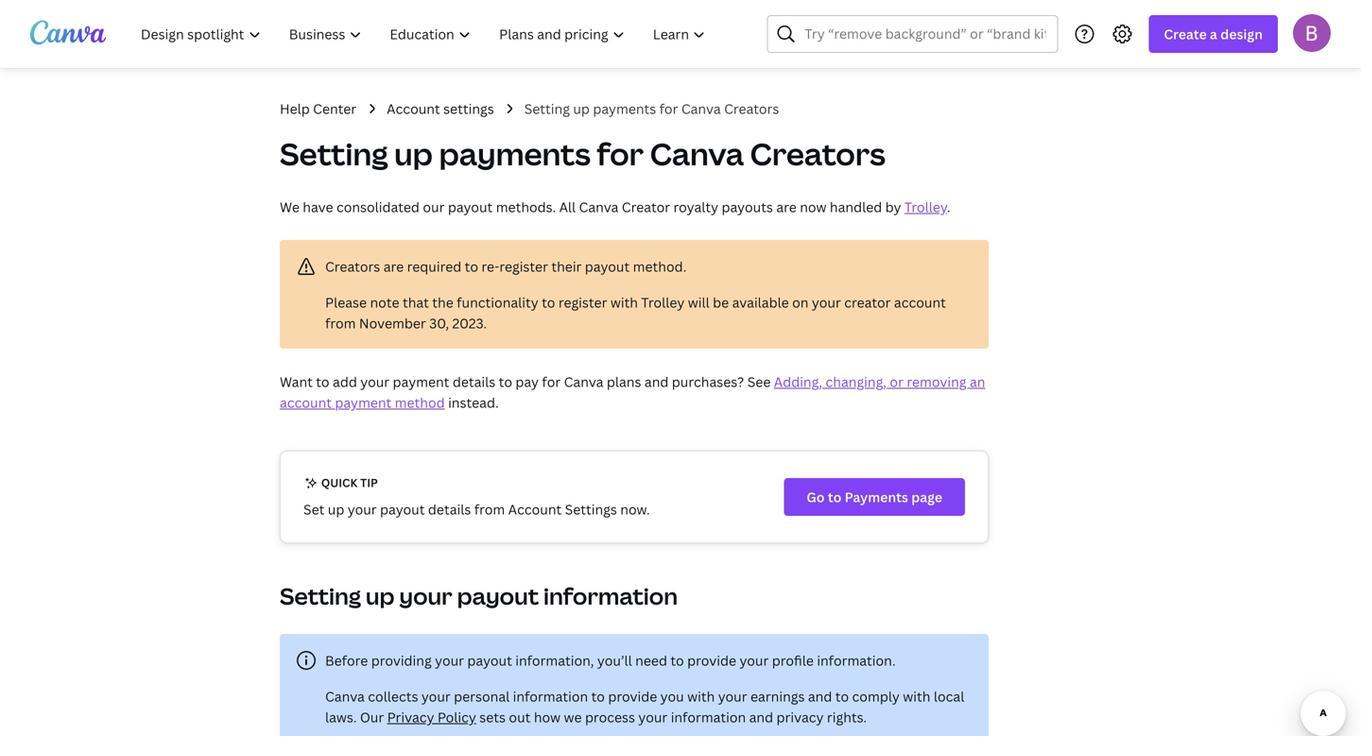 Task type: describe. For each thing, give the bounding box(es) containing it.
earnings
[[751, 688, 805, 706]]

consolidated
[[336, 198, 420, 216]]

note
[[370, 293, 399, 311]]

2 vertical spatial setting
[[280, 581, 361, 612]]

0 vertical spatial payment
[[393, 373, 449, 391]]

your left earnings
[[718, 688, 747, 706]]

please note that the functionality to register with trolley will be available on your creator account from november 30, 2023.
[[325, 293, 946, 332]]

our
[[423, 198, 445, 216]]

will
[[688, 293, 710, 311]]

account settings link
[[387, 98, 494, 119]]

have
[[303, 198, 333, 216]]

go to payments page link
[[784, 478, 965, 516]]

1 horizontal spatial with
[[687, 688, 715, 706]]

set
[[303, 501, 325, 518]]

re-
[[482, 258, 499, 276]]

page
[[911, 488, 942, 506]]

a
[[1210, 25, 1217, 43]]

want to add your payment details to pay for canva plans and purchases? see
[[280, 373, 774, 391]]

pay
[[516, 373, 539, 391]]

process
[[585, 708, 635, 726]]

payout right "their"
[[585, 258, 630, 276]]

1 vertical spatial creators
[[750, 133, 886, 174]]

available
[[732, 293, 789, 311]]

or
[[890, 373, 904, 391]]

privacy policy sets out how we process your information and privacy rights.
[[387, 708, 867, 726]]

how
[[534, 708, 561, 726]]

1 vertical spatial details
[[428, 501, 471, 518]]

top level navigation element
[[129, 15, 722, 53]]

0 horizontal spatial for
[[542, 373, 561, 391]]

go to payments page
[[807, 488, 942, 506]]

we have consolidated our payout methods. all canva creator royalty payouts are now handled by trolley .
[[280, 198, 950, 216]]

we
[[280, 198, 300, 216]]

2023.
[[452, 314, 487, 332]]

to up process
[[591, 688, 605, 706]]

register inside "please note that the functionality to register with trolley will be available on your creator account from november 30, 2023."
[[559, 293, 607, 311]]

and for plans
[[645, 373, 669, 391]]

1 horizontal spatial account
[[508, 501, 562, 518]]

we
[[564, 708, 582, 726]]

from inside "please note that the functionality to register with trolley will be available on your creator account from november 30, 2023."
[[325, 314, 356, 332]]

your right providing
[[435, 652, 464, 670]]

adding, changing, or removing an account payment method link
[[280, 373, 985, 412]]

0 horizontal spatial account
[[387, 100, 440, 118]]

setting up your payout information
[[280, 581, 678, 612]]

1 vertical spatial setting
[[280, 133, 388, 174]]

personal
[[454, 688, 510, 706]]

quick tip
[[319, 475, 378, 491]]

changing,
[[826, 373, 887, 391]]

collects
[[368, 688, 418, 706]]

your down you
[[638, 708, 668, 726]]

now.
[[620, 501, 650, 518]]

information for personal
[[513, 688, 588, 706]]

bob builder image
[[1293, 14, 1331, 52]]

functionality
[[457, 293, 539, 311]]

method
[[395, 394, 445, 412]]

0 vertical spatial details
[[453, 373, 496, 391]]

account inside "please note that the functionality to register with trolley will be available on your creator account from november 30, 2023."
[[894, 293, 946, 311]]

plans
[[607, 373, 641, 391]]

tip
[[360, 475, 378, 491]]

purchases?
[[672, 373, 744, 391]]

handled
[[830, 198, 882, 216]]

1 vertical spatial are
[[383, 258, 404, 276]]

go
[[807, 488, 825, 506]]

privacy
[[777, 708, 824, 726]]

an
[[970, 373, 985, 391]]

creators are required to re-register their payout method.
[[325, 258, 687, 276]]

comply
[[852, 688, 900, 706]]

add
[[333, 373, 357, 391]]

payout right our
[[448, 198, 493, 216]]

need
[[635, 652, 667, 670]]

information for payout
[[544, 581, 678, 612]]

before providing your payout information, you'll need to provide your profile information.
[[325, 652, 896, 670]]

out
[[509, 708, 531, 726]]

trolley inside "please note that the functionality to register with trolley will be available on your creator account from november 30, 2023."
[[641, 293, 685, 311]]

privacy
[[387, 708, 434, 726]]

royalty
[[674, 198, 718, 216]]

to up rights.
[[835, 688, 849, 706]]

provide inside canva collects your personal information to provide you with your earnings and to comply with local laws. our
[[608, 688, 657, 706]]

30,
[[429, 314, 449, 332]]

required
[[407, 258, 462, 276]]

your up privacy policy link
[[421, 688, 451, 706]]

1 vertical spatial from
[[474, 501, 505, 518]]

on
[[792, 293, 809, 311]]

1 vertical spatial setting up payments for canva creators
[[280, 133, 886, 174]]

their
[[551, 258, 582, 276]]

.
[[947, 198, 950, 216]]

to right need
[[671, 652, 684, 670]]

quick
[[321, 475, 358, 491]]

create a design button
[[1149, 15, 1278, 53]]

our
[[360, 708, 384, 726]]

be
[[713, 293, 729, 311]]

your right 'add'
[[360, 373, 390, 391]]

settings
[[443, 100, 494, 118]]

to inside go to payments page link
[[828, 488, 842, 506]]

account inside adding, changing, or removing an account payment method
[[280, 394, 332, 412]]

help
[[280, 100, 310, 118]]

canva inside canva collects your personal information to provide you with your earnings and to comply with local laws. our
[[325, 688, 365, 706]]

with inside "please note that the functionality to register with trolley will be available on your creator account from november 30, 2023."
[[610, 293, 638, 311]]



Task type: vqa. For each thing, say whether or not it's contained in the screenshot.
Magic Studio
no



Task type: locate. For each thing, give the bounding box(es) containing it.
0 vertical spatial payments
[[593, 100, 656, 118]]

to left 'add'
[[316, 373, 330, 391]]

method.
[[633, 258, 687, 276]]

canva
[[681, 100, 721, 118], [650, 133, 744, 174], [579, 198, 619, 216], [564, 373, 604, 391], [325, 688, 365, 706]]

0 horizontal spatial trolley
[[641, 293, 685, 311]]

trolley right by
[[905, 198, 947, 216]]

trolley link
[[905, 198, 947, 216]]

help center link
[[280, 98, 356, 119]]

1 vertical spatial account
[[508, 501, 562, 518]]

1 vertical spatial account
[[280, 394, 332, 412]]

0 vertical spatial for
[[659, 100, 678, 118]]

1 vertical spatial provide
[[608, 688, 657, 706]]

you
[[660, 688, 684, 706]]

0 horizontal spatial payments
[[439, 133, 591, 174]]

and right plans
[[645, 373, 669, 391]]

2 vertical spatial and
[[749, 708, 773, 726]]

setting up before
[[280, 581, 361, 612]]

are left now
[[776, 198, 797, 216]]

2 vertical spatial creators
[[325, 258, 380, 276]]

from down please
[[325, 314, 356, 332]]

0 horizontal spatial register
[[499, 258, 548, 276]]

sets
[[479, 708, 506, 726]]

information down you
[[671, 708, 746, 726]]

1 horizontal spatial payment
[[393, 373, 449, 391]]

payment up method
[[393, 373, 449, 391]]

1 horizontal spatial for
[[597, 133, 644, 174]]

help center
[[280, 100, 356, 118]]

and for earnings
[[808, 688, 832, 706]]

0 vertical spatial creators
[[724, 100, 779, 118]]

payments
[[593, 100, 656, 118], [439, 133, 591, 174]]

1 horizontal spatial provide
[[687, 652, 736, 670]]

with down method.
[[610, 293, 638, 311]]

0 vertical spatial account
[[387, 100, 440, 118]]

local
[[934, 688, 964, 706]]

information up before providing your payout information, you'll need to provide your profile information. on the bottom
[[544, 581, 678, 612]]

set up your payout details from account settings now.
[[303, 501, 650, 518]]

information.
[[817, 652, 896, 670]]

design
[[1221, 25, 1263, 43]]

trolley left will
[[641, 293, 685, 311]]

payout for details
[[380, 501, 425, 518]]

0 vertical spatial setting up payments for canva creators
[[524, 100, 779, 118]]

to
[[465, 258, 478, 276], [542, 293, 555, 311], [316, 373, 330, 391], [499, 373, 512, 391], [828, 488, 842, 506], [671, 652, 684, 670], [591, 688, 605, 706], [835, 688, 849, 706]]

november
[[359, 314, 426, 332]]

canva collects your personal information to provide you with your earnings and to comply with local laws. our
[[325, 688, 964, 726]]

1 horizontal spatial trolley
[[905, 198, 947, 216]]

see
[[747, 373, 771, 391]]

setting down center
[[280, 133, 388, 174]]

rights.
[[827, 708, 867, 726]]

1 horizontal spatial register
[[559, 293, 607, 311]]

you'll
[[597, 652, 632, 670]]

payout up personal
[[467, 652, 512, 670]]

policy
[[438, 708, 476, 726]]

1 horizontal spatial and
[[749, 708, 773, 726]]

removing
[[907, 373, 967, 391]]

to right go
[[828, 488, 842, 506]]

0 horizontal spatial with
[[610, 293, 638, 311]]

provide up privacy policy sets out how we process your information and privacy rights.
[[608, 688, 657, 706]]

0 vertical spatial and
[[645, 373, 669, 391]]

provide
[[687, 652, 736, 670], [608, 688, 657, 706]]

to left "pay"
[[499, 373, 512, 391]]

0 vertical spatial trolley
[[905, 198, 947, 216]]

1 horizontal spatial account
[[894, 293, 946, 311]]

instead.
[[445, 394, 499, 412]]

information inside canva collects your personal information to provide you with your earnings and to comply with local laws. our
[[513, 688, 588, 706]]

1 horizontal spatial are
[[776, 198, 797, 216]]

details up instead.
[[453, 373, 496, 391]]

before
[[325, 652, 368, 670]]

2 vertical spatial for
[[542, 373, 561, 391]]

payments
[[845, 488, 908, 506]]

register
[[499, 258, 548, 276], [559, 293, 607, 311]]

and
[[645, 373, 669, 391], [808, 688, 832, 706], [749, 708, 773, 726]]

payout for information,
[[467, 652, 512, 670]]

1 vertical spatial payments
[[439, 133, 591, 174]]

0 horizontal spatial from
[[325, 314, 356, 332]]

want
[[280, 373, 313, 391]]

1 vertical spatial for
[[597, 133, 644, 174]]

adding,
[[774, 373, 822, 391]]

2 horizontal spatial for
[[659, 100, 678, 118]]

trolley
[[905, 198, 947, 216], [641, 293, 685, 311]]

1 vertical spatial payment
[[335, 394, 392, 412]]

account
[[387, 100, 440, 118], [508, 501, 562, 518]]

1 vertical spatial information
[[513, 688, 588, 706]]

0 horizontal spatial are
[[383, 258, 404, 276]]

your inside "please note that the functionality to register with trolley will be available on your creator account from november 30, 2023."
[[812, 293, 841, 311]]

setting
[[524, 100, 570, 118], [280, 133, 388, 174], [280, 581, 361, 612]]

details
[[453, 373, 496, 391], [428, 501, 471, 518]]

laws.
[[325, 708, 357, 726]]

0 vertical spatial setting
[[524, 100, 570, 118]]

payouts
[[722, 198, 773, 216]]

up inside 'setting up payments for canva creators' link
[[573, 100, 590, 118]]

provide right need
[[687, 652, 736, 670]]

1 horizontal spatial payments
[[593, 100, 656, 118]]

payment down 'add'
[[335, 394, 392, 412]]

please
[[325, 293, 367, 311]]

and inside canva collects your personal information to provide you with your earnings and to comply with local laws. our
[[808, 688, 832, 706]]

privacy policy link
[[387, 708, 476, 726]]

0 vertical spatial from
[[325, 314, 356, 332]]

payout for information
[[457, 581, 539, 612]]

providing
[[371, 652, 432, 670]]

to inside "please note that the functionality to register with trolley will be available on your creator account from november 30, 2023."
[[542, 293, 555, 311]]

that
[[403, 293, 429, 311]]

methods.
[[496, 198, 556, 216]]

information up how
[[513, 688, 588, 706]]

2 vertical spatial information
[[671, 708, 746, 726]]

with
[[610, 293, 638, 311], [687, 688, 715, 706], [903, 688, 931, 706]]

create
[[1164, 25, 1207, 43]]

0 vertical spatial account
[[894, 293, 946, 311]]

create a design
[[1164, 25, 1263, 43]]

your down tip
[[348, 501, 377, 518]]

account right creator
[[894, 293, 946, 311]]

setting right settings
[[524, 100, 570, 118]]

0 horizontal spatial provide
[[608, 688, 657, 706]]

and up privacy
[[808, 688, 832, 706]]

payout up information,
[[457, 581, 539, 612]]

1 horizontal spatial from
[[474, 501, 505, 518]]

1 vertical spatial register
[[559, 293, 607, 311]]

register left "their"
[[499, 258, 548, 276]]

payment inside adding, changing, or removing an account payment method
[[335, 394, 392, 412]]

2 horizontal spatial and
[[808, 688, 832, 706]]

creator
[[622, 198, 670, 216]]

are
[[776, 198, 797, 216], [383, 258, 404, 276]]

settings
[[565, 501, 617, 518]]

0 vertical spatial are
[[776, 198, 797, 216]]

to down "their"
[[542, 293, 555, 311]]

now
[[800, 198, 827, 216]]

adding, changing, or removing an account payment method
[[280, 373, 985, 412]]

0 vertical spatial register
[[499, 258, 548, 276]]

center
[[313, 100, 356, 118]]

your up providing
[[399, 581, 453, 612]]

all
[[559, 198, 576, 216]]

register down "their"
[[559, 293, 607, 311]]

0 vertical spatial provide
[[687, 652, 736, 670]]

by
[[885, 198, 901, 216]]

account down the want
[[280, 394, 332, 412]]

with left local
[[903, 688, 931, 706]]

and down earnings
[[749, 708, 773, 726]]

creators
[[724, 100, 779, 118], [750, 133, 886, 174], [325, 258, 380, 276]]

0 vertical spatial information
[[544, 581, 678, 612]]

account
[[894, 293, 946, 311], [280, 394, 332, 412]]

1 vertical spatial trolley
[[641, 293, 685, 311]]

are up note
[[383, 258, 404, 276]]

information,
[[515, 652, 594, 670]]

profile
[[772, 652, 814, 670]]

creator
[[844, 293, 891, 311]]

details up setting up your payout information on the bottom
[[428, 501, 471, 518]]

Try "remove background" or "brand kit" search field
[[805, 16, 1046, 52]]

your left profile at the bottom of the page
[[740, 652, 769, 670]]

the
[[432, 293, 453, 311]]

to left re-
[[465, 258, 478, 276]]

0 horizontal spatial payment
[[335, 394, 392, 412]]

0 horizontal spatial account
[[280, 394, 332, 412]]

1 vertical spatial and
[[808, 688, 832, 706]]

0 horizontal spatial and
[[645, 373, 669, 391]]

your right on
[[812, 293, 841, 311]]

from up setting up your payout information on the bottom
[[474, 501, 505, 518]]

2 horizontal spatial with
[[903, 688, 931, 706]]

with right you
[[687, 688, 715, 706]]

payout right set
[[380, 501, 425, 518]]

account settings
[[387, 100, 494, 118]]

setting up payments for canva creators link
[[524, 98, 779, 119]]



